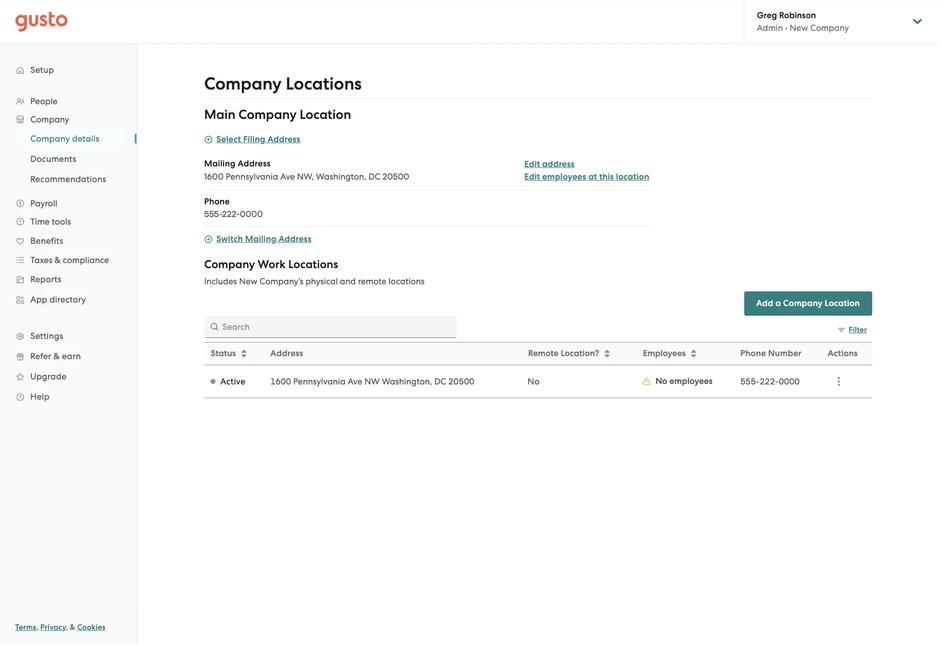 Task type: describe. For each thing, give the bounding box(es) containing it.
terms
[[15, 623, 36, 632]]

setup
[[30, 65, 54, 75]]

benefits link
[[10, 232, 127, 250]]

recommendations
[[30, 174, 106, 184]]

tools
[[52, 217, 71, 227]]

app directory link
[[10, 291, 127, 309]]

address inside mailing address 1600 pennsylvania ave nw, washington, dc 20500
[[238, 158, 271, 169]]

greg
[[758, 10, 778, 21]]

address
[[543, 159, 575, 170]]

cookies
[[77, 623, 105, 632]]

settings link
[[10, 327, 127, 345]]

phone element
[[204, 196, 650, 227]]

upgrade link
[[10, 368, 127, 386]]

status
[[211, 348, 236, 359]]

and
[[340, 276, 356, 287]]

this
[[600, 172, 614, 182]]

1 vertical spatial washington,
[[382, 377, 433, 387]]

reports link
[[10, 270, 127, 289]]

robinson
[[780, 10, 817, 21]]

company up documents
[[30, 134, 70, 144]]

ave inside mailing address 1600 pennsylvania ave nw, washington, dc 20500
[[280, 172, 295, 182]]

switch mailing address
[[216, 234, 312, 245]]

documents
[[30, 154, 76, 164]]

& for earn
[[54, 351, 60, 362]]

admin
[[758, 23, 784, 33]]

nw
[[365, 377, 380, 387]]

phone for 555-
[[204, 196, 230, 207]]

privacy
[[40, 623, 66, 632]]

compliance
[[63, 255, 109, 265]]

time tools
[[30, 217, 71, 227]]

new for robinson
[[790, 23, 809, 33]]

no for no
[[528, 377, 540, 387]]

a
[[776, 298, 782, 309]]

work
[[258, 258, 286, 271]]

recommendations link
[[18, 170, 127, 188]]

main company location with option to select different filing and mailing addresses group
[[204, 107, 650, 246]]

washington, inside mailing address 1600 pennsylvania ave nw, washington, dc 20500
[[316, 172, 367, 182]]

company details link
[[18, 130, 127, 148]]

company locations
[[204, 73, 362, 94]]

filter
[[849, 326, 868, 335]]

remote
[[529, 348, 559, 359]]

company up main
[[204, 73, 282, 94]]

phone 555-222-0000
[[204, 196, 263, 219]]

filter button
[[833, 322, 873, 338]]

mailing address element
[[204, 158, 650, 190]]

1 vertical spatial ave
[[348, 377, 363, 387]]

employees button
[[637, 343, 734, 365]]

settings
[[30, 331, 63, 341]]

privacy link
[[40, 623, 66, 632]]

active
[[221, 377, 246, 387]]

taxes & compliance button
[[10, 251, 127, 269]]

add a company location button
[[745, 292, 873, 316]]

location inside group
[[300, 107, 351, 123]]

list containing people
[[0, 92, 137, 407]]

0 vertical spatial locations
[[286, 73, 362, 94]]

1 vertical spatial 20500
[[449, 377, 475, 387]]

remote
[[358, 276, 387, 287]]

time tools button
[[10, 213, 127, 231]]

select filing address
[[216, 134, 301, 145]]

app
[[30, 295, 47, 305]]

2 vertical spatial &
[[70, 623, 75, 632]]

includes
[[204, 276, 237, 287]]

555- inside phone 555-222-0000
[[204, 209, 222, 219]]

's
[[299, 276, 304, 287]]

location
[[616, 172, 650, 182]]

1 vertical spatial dc
[[435, 377, 447, 387]]

1 horizontal spatial 222-
[[760, 377, 779, 387]]

help link
[[10, 388, 127, 406]]

1600 inside mailing address 1600 pennsylvania ave nw, washington, dc 20500
[[204, 172, 224, 182]]

taxes & compliance
[[30, 255, 109, 265]]

20500 inside mailing address 1600 pennsylvania ave nw, washington, dc 20500
[[383, 172, 410, 182]]

add
[[757, 298, 774, 309]]

main company location
[[204, 107, 351, 123]]

people button
[[10, 92, 127, 110]]

edit address edit employees at this location
[[525, 159, 650, 182]]

add a company location
[[757, 298, 861, 309]]



Task type: vqa. For each thing, say whether or not it's contained in the screenshot.
REFER
yes



Task type: locate. For each thing, give the bounding box(es) containing it.
select
[[216, 134, 241, 145]]

1 vertical spatial mailing
[[245, 234, 277, 245]]

2 edit from the top
[[525, 172, 540, 182]]

no employees
[[656, 376, 713, 387]]

& inside "link"
[[54, 351, 60, 362]]

1 vertical spatial employees
[[670, 376, 713, 387]]

time
[[30, 217, 50, 227]]

1 vertical spatial 1600
[[271, 377, 291, 387]]

1 , from the left
[[36, 623, 38, 632]]

location?
[[561, 348, 600, 359]]

locations
[[389, 276, 425, 287]]

555- up switch
[[204, 209, 222, 219]]

1 horizontal spatial location
[[825, 298, 861, 309]]

0 horizontal spatial 222-
[[222, 209, 240, 219]]

&
[[55, 255, 61, 265], [54, 351, 60, 362], [70, 623, 75, 632]]

0000 down number
[[779, 377, 800, 387]]

mailing inside mailing address 1600 pennsylvania ave nw, washington, dc 20500
[[204, 158, 236, 169]]

pennsylvania inside mailing address 1600 pennsylvania ave nw, washington, dc 20500
[[226, 172, 278, 182]]

company down 'robinson'
[[811, 23, 850, 33]]

actions
[[828, 348, 859, 359]]

0 vertical spatial new
[[790, 23, 809, 33]]

switch
[[216, 234, 243, 245]]

1 horizontal spatial new
[[790, 23, 809, 33]]

mailing down select
[[204, 158, 236, 169]]

1 vertical spatial phone
[[741, 348, 767, 359]]

nw,
[[297, 172, 314, 182]]

& for compliance
[[55, 255, 61, 265]]

location inside button
[[825, 298, 861, 309]]

company up select filing address
[[239, 107, 297, 123]]

1 vertical spatial &
[[54, 351, 60, 362]]

& left earn
[[54, 351, 60, 362]]

payroll
[[30, 198, 57, 209]]

upgrade
[[30, 372, 67, 382]]

status button
[[205, 343, 264, 365]]

people
[[30, 96, 58, 106]]

, left cookies button
[[66, 623, 68, 632]]

1 vertical spatial pennsylvania
[[293, 377, 346, 387]]

gusto navigation element
[[0, 44, 137, 423]]

0 vertical spatial dc
[[369, 172, 381, 182]]

company up includes
[[204, 258, 255, 271]]

1 horizontal spatial washington,
[[382, 377, 433, 387]]

main
[[204, 107, 236, 123]]

documents link
[[18, 150, 127, 168]]

phone inside phone 555-222-0000
[[204, 196, 230, 207]]

location
[[300, 107, 351, 123], [825, 298, 861, 309]]

phone for number
[[741, 348, 767, 359]]

1 vertical spatial locations
[[288, 258, 338, 271]]

1600 right active
[[271, 377, 291, 387]]

555- down phone number
[[741, 377, 760, 387]]

physical
[[306, 276, 338, 287]]

refer
[[30, 351, 51, 362]]

0 vertical spatial employees
[[543, 172, 587, 182]]

dc
[[369, 172, 381, 182], [435, 377, 447, 387]]

1600
[[204, 172, 224, 182], [271, 377, 291, 387]]

locations
[[286, 73, 362, 94], [288, 258, 338, 271]]

app directory
[[30, 295, 86, 305]]

0 vertical spatial ave
[[280, 172, 295, 182]]

1 horizontal spatial 20500
[[449, 377, 475, 387]]

0 vertical spatial mailing
[[204, 158, 236, 169]]

phone
[[204, 196, 230, 207], [741, 348, 767, 359]]

1600 up phone 555-222-0000
[[204, 172, 224, 182]]

1 horizontal spatial pennsylvania
[[293, 377, 346, 387]]

ave left nw,
[[280, 172, 295, 182]]

20500
[[383, 172, 410, 182], [449, 377, 475, 387]]

pennsylvania
[[226, 172, 278, 182], [293, 377, 346, 387]]

washington,
[[316, 172, 367, 182], [382, 377, 433, 387]]

0 vertical spatial washington,
[[316, 172, 367, 182]]

washington, right nw
[[382, 377, 433, 387]]

0 horizontal spatial ,
[[36, 623, 38, 632]]

filing
[[243, 134, 266, 145]]

1 horizontal spatial no
[[656, 376, 668, 387]]

new inside company work locations includes new company 's physical and remote locations
[[239, 276, 258, 287]]

0 horizontal spatial pennsylvania
[[226, 172, 278, 182]]

payroll button
[[10, 194, 127, 213]]

555-222-0000
[[741, 377, 800, 387]]

mailing
[[204, 158, 236, 169], [245, 234, 277, 245]]

1 horizontal spatial 0000
[[779, 377, 800, 387]]

2 , from the left
[[66, 623, 68, 632]]

refer & earn link
[[10, 347, 127, 366]]

1 horizontal spatial phone
[[741, 348, 767, 359]]

0000 inside phone 555-222-0000
[[240, 209, 263, 219]]

terms , privacy , & cookies
[[15, 623, 105, 632]]

1 vertical spatial 0000
[[779, 377, 800, 387]]

1600 pennsylvania ave nw  washington, dc 20500
[[271, 377, 475, 387]]

list containing mailing address
[[204, 158, 650, 227]]

at
[[589, 172, 598, 182]]

company
[[811, 23, 850, 33], [204, 73, 282, 94], [239, 107, 297, 123], [30, 114, 69, 125], [30, 134, 70, 144], [204, 258, 255, 271], [260, 276, 299, 287], [784, 298, 823, 309]]

& inside dropdown button
[[55, 255, 61, 265]]

0 vertical spatial phone
[[204, 196, 230, 207]]

1 vertical spatial location
[[825, 298, 861, 309]]

, left privacy link
[[36, 623, 38, 632]]

mailing up work on the left top
[[245, 234, 277, 245]]

refer & earn
[[30, 351, 81, 362]]

phone number
[[741, 348, 802, 359]]

company inside group
[[239, 107, 297, 123]]

0 vertical spatial 1600
[[204, 172, 224, 182]]

0 horizontal spatial washington,
[[316, 172, 367, 182]]

number
[[769, 348, 802, 359]]

0 horizontal spatial 1600
[[204, 172, 224, 182]]

0 vertical spatial pennsylvania
[[226, 172, 278, 182]]

0 vertical spatial 0000
[[240, 209, 263, 219]]

edit left address
[[525, 159, 540, 170]]

washington, right nw,
[[316, 172, 367, 182]]

list containing company details
[[0, 129, 137, 189]]

mailing inside button
[[245, 234, 277, 245]]

0 horizontal spatial new
[[239, 276, 258, 287]]

company details
[[30, 134, 99, 144]]

reports
[[30, 274, 61, 285]]

terms link
[[15, 623, 36, 632]]

0 horizontal spatial location
[[300, 107, 351, 123]]

details
[[72, 134, 99, 144]]

222- up switch
[[222, 209, 240, 219]]

1 horizontal spatial dc
[[435, 377, 447, 387]]

0000 up "switch mailing address" button
[[240, 209, 263, 219]]

cookies button
[[77, 622, 105, 634]]

& left cookies button
[[70, 623, 75, 632]]

dc inside mailing address 1600 pennsylvania ave nw, washington, dc 20500
[[369, 172, 381, 182]]

0 vertical spatial &
[[55, 255, 61, 265]]

employees inside edit address edit employees at this location
[[543, 172, 587, 182]]

company button
[[10, 110, 127, 129]]

greg robinson admin • new company
[[758, 10, 850, 33]]

employees down employees button
[[670, 376, 713, 387]]

no for no employees
[[656, 376, 668, 387]]

ave left nw
[[348, 377, 363, 387]]

0 vertical spatial 20500
[[383, 172, 410, 182]]

& right taxes in the left of the page
[[55, 255, 61, 265]]

0 horizontal spatial no
[[528, 377, 540, 387]]

switch mailing address button
[[204, 233, 312, 246]]

0 horizontal spatial 20500
[[383, 172, 410, 182]]

0 horizontal spatial 555-
[[204, 209, 222, 219]]

0 vertical spatial edit
[[525, 159, 540, 170]]

no down employees on the right of the page
[[656, 376, 668, 387]]

1 horizontal spatial ave
[[348, 377, 363, 387]]

new right includes
[[239, 276, 258, 287]]

1 horizontal spatial employees
[[670, 376, 713, 387]]

new
[[790, 23, 809, 33], [239, 276, 258, 287]]

0 horizontal spatial 0000
[[240, 209, 263, 219]]

locations inside company work locations includes new company 's physical and remote locations
[[288, 258, 338, 271]]

phone up switch
[[204, 196, 230, 207]]

company inside the greg robinson admin • new company
[[811, 23, 850, 33]]

1 edit from the top
[[525, 159, 540, 170]]

company down 'people'
[[30, 114, 69, 125]]

list
[[0, 92, 137, 407], [0, 129, 137, 189], [204, 158, 650, 227]]

benefits
[[30, 236, 63, 246]]

setup link
[[10, 61, 127, 79]]

555-
[[204, 209, 222, 219], [741, 377, 760, 387]]

1 vertical spatial 555-
[[741, 377, 760, 387]]

new down 'robinson'
[[790, 23, 809, 33]]

•
[[786, 23, 788, 33]]

1 horizontal spatial mailing
[[245, 234, 277, 245]]

remote location? button
[[522, 343, 636, 365]]

1 vertical spatial edit
[[525, 172, 540, 182]]

222- down phone number
[[760, 377, 779, 387]]

mailing address 1600 pennsylvania ave nw, washington, dc 20500
[[204, 158, 410, 182]]

0 horizontal spatial dc
[[369, 172, 381, 182]]

help
[[30, 392, 50, 402]]

edit down edit address button
[[525, 172, 540, 182]]

0 vertical spatial 222-
[[222, 209, 240, 219]]

0 vertical spatial location
[[300, 107, 351, 123]]

earn
[[62, 351, 81, 362]]

Search field
[[204, 316, 457, 338]]

0 horizontal spatial ave
[[280, 172, 295, 182]]

no
[[656, 376, 668, 387], [528, 377, 540, 387]]

phone left number
[[741, 348, 767, 359]]

taxes
[[30, 255, 52, 265]]

company down work on the left top
[[260, 276, 299, 287]]

new inside the greg robinson admin • new company
[[790, 23, 809, 33]]

company right a
[[784, 298, 823, 309]]

222- inside phone 555-222-0000
[[222, 209, 240, 219]]

no down remote
[[528, 377, 540, 387]]

1 vertical spatial 222-
[[760, 377, 779, 387]]

edit address button
[[525, 158, 575, 171]]

select filing address button
[[204, 134, 301, 146]]

remote location?
[[529, 348, 600, 359]]

0 horizontal spatial mailing
[[204, 158, 236, 169]]

1 vertical spatial new
[[239, 276, 258, 287]]

1 horizontal spatial ,
[[66, 623, 68, 632]]

1 horizontal spatial 555-
[[741, 377, 760, 387]]

new for work
[[239, 276, 258, 287]]

company inside dropdown button
[[30, 114, 69, 125]]

directory
[[50, 295, 86, 305]]

home image
[[15, 11, 68, 32]]

employees
[[543, 172, 587, 182], [670, 376, 713, 387]]

employees
[[643, 348, 686, 359]]

0 vertical spatial 555-
[[204, 209, 222, 219]]

company work locations includes new company 's physical and remote locations
[[204, 258, 425, 287]]

edit employees at this location link
[[525, 172, 650, 182]]

company inside button
[[784, 298, 823, 309]]

0 horizontal spatial employees
[[543, 172, 587, 182]]

1 horizontal spatial 1600
[[271, 377, 291, 387]]

0 horizontal spatial phone
[[204, 196, 230, 207]]

employees down address
[[543, 172, 587, 182]]



